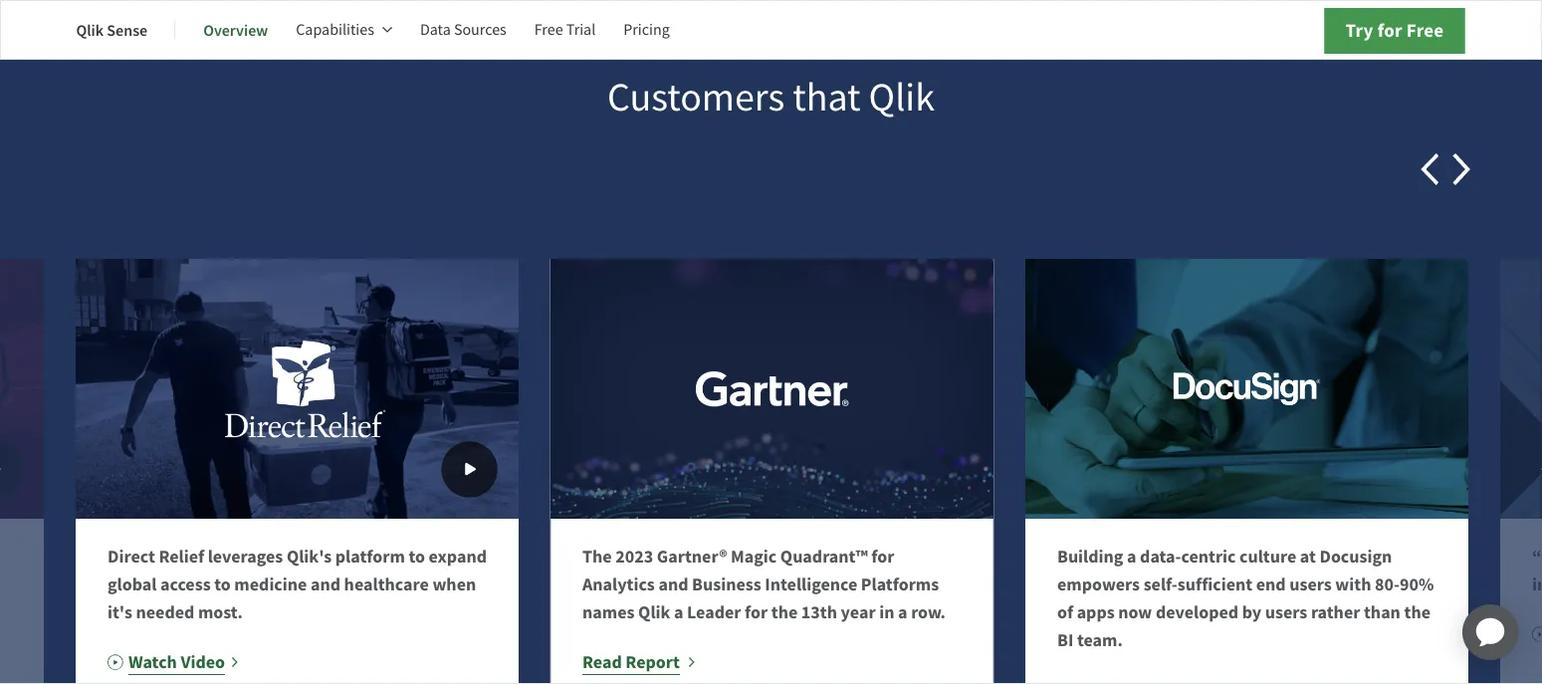 Task type: vqa. For each thing, say whether or not it's contained in the screenshot.
Report
yes



Task type: describe. For each thing, give the bounding box(es) containing it.
1 horizontal spatial a
[[898, 601, 908, 625]]

self-
[[1144, 573, 1178, 597]]

data-
[[1140, 545, 1182, 569]]

qlik's
[[287, 545, 332, 569]]

apps
[[1077, 601, 1115, 625]]

quadrant™
[[781, 545, 868, 569]]

magic
[[731, 545, 777, 569]]

centric
[[1182, 545, 1236, 569]]

lloyd's logo image
[[1501, 259, 1543, 519]]

medicine
[[234, 573, 307, 597]]

the
[[583, 545, 612, 569]]

1 vertical spatial to
[[214, 573, 231, 597]]

that
[[793, 72, 861, 123]]

capabilities
[[296, 19, 374, 40]]

it's
[[108, 601, 132, 625]]

menu bar containing qlik sense
[[76, 6, 698, 54]]

free trial link
[[535, 6, 596, 54]]

free trial
[[535, 19, 596, 40]]

by
[[1243, 601, 1262, 625]]

direct relief leverages qlik's platform to expand global access to medicine and healthcare when it's needed most.
[[108, 545, 487, 625]]

business
[[692, 573, 762, 597]]

qlik inside the 2023 gartner® magic quadrant™ for analytics and business intelligence platforms names qlik a leader for the 13th year in a row.
[[638, 601, 671, 625]]

overview link
[[203, 6, 268, 54]]

data
[[420, 19, 451, 40]]

previous slide element
[[1415, 154, 1447, 185]]

analytics
[[583, 573, 655, 597]]

trial
[[566, 19, 596, 40]]

video
[[181, 650, 225, 674]]

free inside "menu bar"
[[535, 19, 563, 40]]

building a data-centric culture at docusign empowers self-sufficient end users with 80-90% of apps now developed by users rather than the bi team. link
[[1026, 259, 1469, 684]]

team.
[[1078, 629, 1123, 652]]

year
[[841, 601, 876, 625]]

data sources link
[[420, 6, 507, 54]]

try for free
[[1346, 17, 1445, 43]]

pricing link
[[624, 6, 670, 54]]

next slide image
[[1447, 154, 1479, 185]]

previous slide image
[[1415, 154, 1447, 185]]

at
[[1301, 545, 1317, 569]]

next slide element
[[1447, 154, 1479, 185]]

leader
[[687, 601, 741, 625]]

leverages
[[208, 545, 283, 569]]

0 vertical spatial users
[[1290, 573, 1332, 597]]

customers
[[608, 72, 785, 123]]

and inside direct relief leverages qlik's platform to expand global access to medicine and healthcare when it's needed most.
[[311, 573, 341, 597]]

end
[[1257, 573, 1286, 597]]

2 vertical spatial for
[[745, 601, 768, 625]]

row.
[[911, 601, 946, 625]]

data sources
[[420, 19, 507, 40]]

intelligence
[[765, 573, 858, 597]]

docusign logo image
[[1026, 259, 1469, 519]]

qlik sense link
[[76, 6, 148, 54]]

2023
[[616, 545, 654, 569]]

"w
[[1533, 545, 1543, 597]]

13th
[[802, 601, 838, 625]]

free inside 'link'
[[1407, 17, 1445, 43]]

in
[[880, 601, 895, 625]]

and inside the 2023 gartner® magic quadrant™ for analytics and business intelligence platforms names qlik a leader for the 13th year in a row.
[[659, 573, 689, 597]]

developed
[[1156, 601, 1239, 625]]

a inside the building a data-centric culture at docusign empowers self-sufficient end users with 80-90% of apps now developed by users rather than the bi team.
[[1127, 545, 1137, 569]]

healthcare
[[344, 573, 429, 597]]

sense
[[107, 19, 148, 40]]

honda logo image
[[0, 259, 44, 519]]

the 2023 gartner® magic quadrant™ for analytics and business intelligence platforms names qlik a leader for the 13th year in a row.
[[583, 545, 946, 625]]



Task type: locate. For each thing, give the bounding box(es) containing it.
empowers
[[1058, 573, 1140, 597]]

users down end
[[1266, 601, 1308, 625]]

most.
[[198, 601, 243, 625]]

a
[[1127, 545, 1137, 569], [674, 601, 684, 625], [898, 601, 908, 625]]

1 vertical spatial users
[[1266, 601, 1308, 625]]

free left trial
[[535, 19, 563, 40]]

2 horizontal spatial for
[[1378, 17, 1403, 43]]

the inside the building a data-centric culture at docusign empowers self-sufficient end users with 80-90% of apps now developed by users rather than the bi team.
[[1405, 601, 1431, 625]]

2 horizontal spatial a
[[1127, 545, 1137, 569]]

the
[[772, 601, 798, 625], [1405, 601, 1431, 625]]

1 vertical spatial qlik
[[869, 72, 935, 123]]

1 horizontal spatial to
[[409, 545, 425, 569]]

1 and from the left
[[311, 573, 341, 597]]

1 horizontal spatial free
[[1407, 17, 1445, 43]]

the down 90%
[[1405, 601, 1431, 625]]

90%
[[1400, 573, 1435, 597]]

for up platforms
[[872, 545, 895, 569]]

qlik
[[76, 19, 104, 40], [869, 72, 935, 123], [638, 601, 671, 625]]

0 vertical spatial for
[[1378, 17, 1403, 43]]

for
[[1378, 17, 1403, 43], [872, 545, 895, 569], [745, 601, 768, 625]]

qlik right that
[[869, 72, 935, 123]]

report
[[626, 650, 680, 674]]

pricing
[[624, 19, 670, 40]]

0 horizontal spatial qlik
[[76, 19, 104, 40]]

overview
[[203, 19, 268, 40]]

1 horizontal spatial for
[[872, 545, 895, 569]]

read report
[[583, 650, 680, 674]]

building
[[1058, 545, 1124, 569]]

bi
[[1058, 629, 1074, 652]]

1 horizontal spatial and
[[659, 573, 689, 597]]

application
[[1439, 581, 1543, 684]]

1 vertical spatial for
[[872, 545, 895, 569]]

0 horizontal spatial to
[[214, 573, 231, 597]]

0 horizontal spatial a
[[674, 601, 684, 625]]

2 vertical spatial qlik
[[638, 601, 671, 625]]

docusign
[[1320, 545, 1393, 569]]

0 vertical spatial qlik
[[76, 19, 104, 40]]

platform
[[335, 545, 405, 569]]

the left 13th
[[772, 601, 798, 625]]

direct
[[108, 545, 155, 569]]

2 horizontal spatial qlik
[[869, 72, 935, 123]]

needed
[[136, 601, 195, 625]]

building a data-centric culture at docusign empowers self-sufficient end users with 80-90% of apps now developed by users rather than the bi team.
[[1058, 545, 1435, 652]]

0 horizontal spatial for
[[745, 601, 768, 625]]

for inside 'link'
[[1378, 17, 1403, 43]]

rather
[[1312, 601, 1361, 625]]

users down at
[[1290, 573, 1332, 597]]

culture
[[1240, 545, 1297, 569]]

gartner logo image
[[546, 257, 998, 522]]

0 vertical spatial to
[[409, 545, 425, 569]]

for down business
[[745, 601, 768, 625]]

the inside the 2023 gartner® magic quadrant™ for analytics and business intelligence platforms names qlik a leader for the 13th year in a row.
[[772, 601, 798, 625]]

free
[[1407, 17, 1445, 43], [535, 19, 563, 40]]

try for free link
[[1325, 8, 1465, 54]]

platforms
[[861, 573, 939, 597]]

expand
[[429, 545, 487, 569]]

2 the from the left
[[1405, 601, 1431, 625]]

qlik down analytics
[[638, 601, 671, 625]]

direct relief logo image
[[76, 259, 519, 519]]

access
[[160, 573, 211, 597]]

a right in
[[898, 601, 908, 625]]

for right try
[[1378, 17, 1403, 43]]

watch video
[[128, 650, 225, 674]]

free right try
[[1407, 17, 1445, 43]]

capabilities link
[[296, 6, 392, 54]]

0 horizontal spatial the
[[772, 601, 798, 625]]

0 horizontal spatial and
[[311, 573, 341, 597]]

customers that qlik
[[608, 72, 935, 123]]

qlik left sense
[[76, 19, 104, 40]]

when
[[433, 573, 476, 597]]

gartner®
[[657, 545, 728, 569]]

relief
[[159, 545, 204, 569]]

a left the data-
[[1127, 545, 1137, 569]]

read
[[583, 650, 622, 674]]

2 and from the left
[[659, 573, 689, 597]]

a left leader
[[674, 601, 684, 625]]

80-
[[1375, 573, 1400, 597]]

of
[[1058, 601, 1074, 625]]

global
[[108, 573, 157, 597]]

"w link
[[1501, 259, 1543, 684]]

0 horizontal spatial free
[[535, 19, 563, 40]]

users
[[1290, 573, 1332, 597], [1266, 601, 1308, 625]]

sources
[[454, 19, 507, 40]]

names
[[583, 601, 635, 625]]

sufficient
[[1178, 573, 1253, 597]]

with
[[1336, 573, 1372, 597]]

try
[[1346, 17, 1374, 43]]

to left expand
[[409, 545, 425, 569]]

menu bar
[[76, 6, 698, 54]]

1 the from the left
[[772, 601, 798, 625]]

watch
[[128, 650, 177, 674]]

to
[[409, 545, 425, 569], [214, 573, 231, 597]]

and
[[311, 573, 341, 597], [659, 573, 689, 597]]

now
[[1119, 601, 1153, 625]]

1 horizontal spatial qlik
[[638, 601, 671, 625]]

qlik sense
[[76, 19, 148, 40]]

than
[[1364, 601, 1401, 625]]

and down qlik's
[[311, 573, 341, 597]]

1 horizontal spatial the
[[1405, 601, 1431, 625]]

and down 'gartner®'
[[659, 573, 689, 597]]

to up most.
[[214, 573, 231, 597]]



